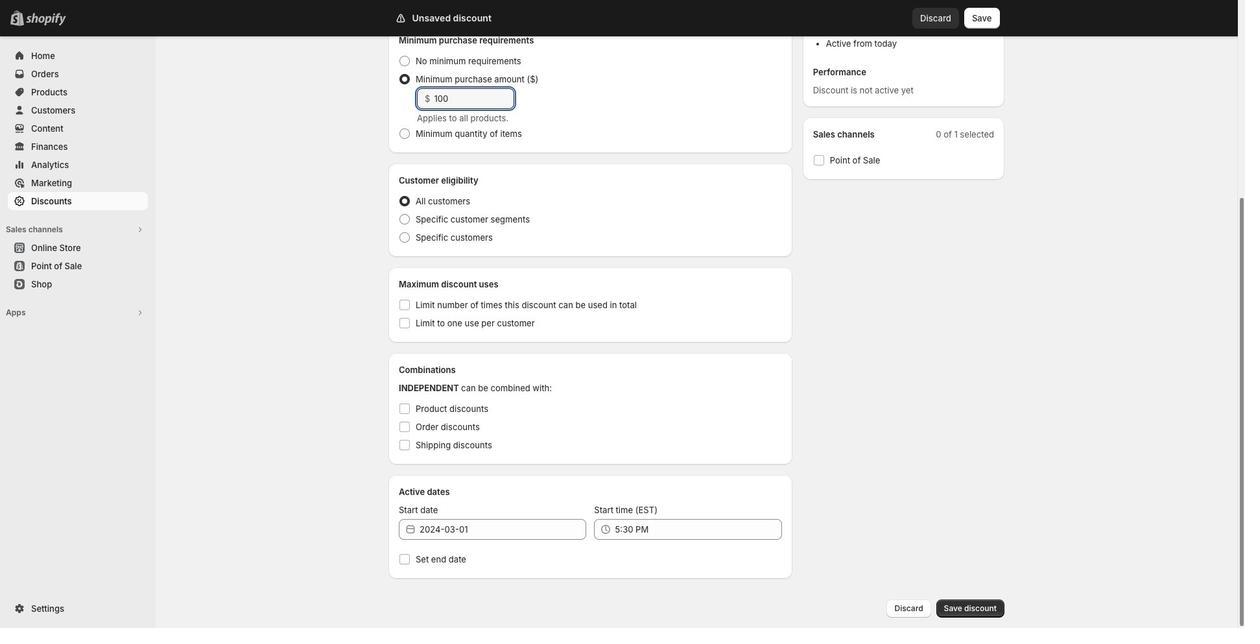 Task type: locate. For each thing, give the bounding box(es) containing it.
shopify image
[[26, 13, 66, 26]]



Task type: describe. For each thing, give the bounding box(es) containing it.
YYYY-MM-DD text field
[[420, 519, 587, 540]]

0.00 text field
[[434, 88, 515, 109]]

Enter time text field
[[615, 519, 782, 540]]



Task type: vqa. For each thing, say whether or not it's contained in the screenshot.
YYYY-MM-DD TEXT FIELD
yes



